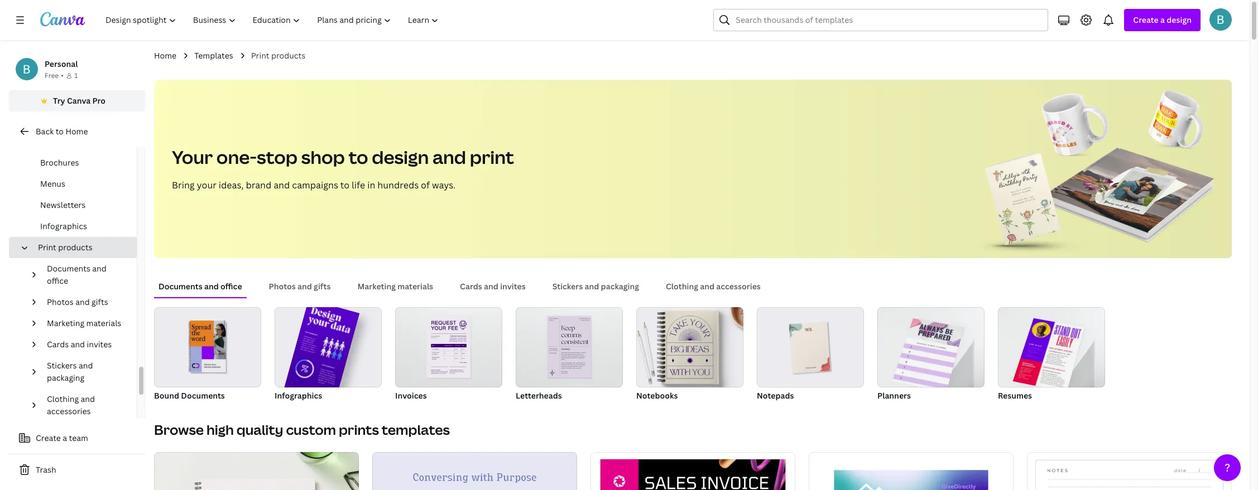Task type: locate. For each thing, give the bounding box(es) containing it.
1 vertical spatial stickers and packaging
[[47, 361, 93, 384]]

materials
[[398, 281, 433, 292], [86, 318, 121, 329]]

1 horizontal spatial a
[[1161, 15, 1165, 25]]

documents inside "bound documents" link
[[181, 391, 225, 401]]

create
[[1134, 15, 1159, 25], [36, 433, 61, 444]]

0 vertical spatial stickers
[[553, 281, 583, 292]]

create inside button
[[36, 433, 61, 444]]

your
[[172, 145, 213, 169]]

0 vertical spatial marketing materials
[[358, 281, 433, 292]]

1 vertical spatial clothing
[[47, 394, 79, 405]]

newsletters
[[40, 200, 86, 211]]

resumes link
[[998, 308, 1106, 404]]

top level navigation element
[[98, 9, 449, 31]]

stickers
[[553, 281, 583, 292], [47, 361, 77, 371]]

custom
[[286, 421, 336, 439]]

home left templates at the top of the page
[[154, 50, 177, 61]]

0 horizontal spatial clothing
[[47, 394, 79, 405]]

create inside dropdown button
[[1134, 15, 1159, 25]]

0 vertical spatial marketing
[[358, 281, 396, 292]]

Search search field
[[736, 9, 1042, 31]]

cards for the left cards and invites button
[[47, 339, 69, 350]]

0 vertical spatial products
[[271, 50, 306, 61]]

home
[[154, 50, 177, 61], [66, 126, 88, 137]]

1 vertical spatial clothing and accessories
[[47, 394, 95, 417]]

cards and invites
[[460, 281, 526, 292], [47, 339, 112, 350]]

1 vertical spatial cards
[[47, 339, 69, 350]]

products down top level navigation element
[[271, 50, 306, 61]]

0 vertical spatial materials
[[398, 281, 433, 292]]

stickers for bottom stickers and packaging button
[[47, 361, 77, 371]]

clothing and accessories for clothing and accessories button to the top
[[666, 281, 761, 292]]

planners
[[878, 391, 911, 401]]

campaigns
[[292, 179, 338, 192]]

clothing
[[666, 281, 699, 292], [47, 394, 79, 405]]

invoice image
[[395, 308, 503, 388], [427, 316, 471, 379]]

packaging for stickers and packaging button to the right
[[601, 281, 639, 292]]

documents and office for the rightmost documents and office button
[[159, 281, 242, 292]]

0 vertical spatial cards and invites button
[[456, 276, 530, 298]]

cards and invites button
[[456, 276, 530, 298], [42, 334, 130, 356]]

0 horizontal spatial home
[[66, 126, 88, 137]]

1
[[74, 71, 78, 80]]

free
[[45, 71, 59, 80]]

0 vertical spatial cards
[[460, 281, 482, 292]]

a for design
[[1161, 15, 1165, 25]]

templates
[[194, 50, 233, 61]]

0 horizontal spatial cards and invites
[[47, 339, 112, 350]]

invoices
[[395, 391, 427, 401]]

marketing
[[358, 281, 396, 292], [47, 318, 84, 329]]

0 horizontal spatial stickers and packaging button
[[42, 356, 130, 389]]

home down try canva pro button
[[66, 126, 88, 137]]

documents for leftmost documents and office button
[[47, 264, 90, 274]]

office for the rightmost documents and office button
[[221, 281, 242, 292]]

0 vertical spatial a
[[1161, 15, 1165, 25]]

bring
[[172, 179, 195, 192]]

and
[[433, 145, 466, 169], [274, 179, 290, 192], [92, 264, 107, 274], [204, 281, 219, 292], [298, 281, 312, 292], [484, 281, 499, 292], [585, 281, 599, 292], [700, 281, 715, 292], [75, 297, 90, 308], [71, 339, 85, 350], [79, 361, 93, 371], [81, 394, 95, 405]]

0 horizontal spatial materials
[[86, 318, 121, 329]]

to
[[56, 126, 64, 137], [349, 145, 368, 169], [341, 179, 350, 192]]

0 vertical spatial infographics link
[[18, 216, 137, 237]]

design left brad klo image
[[1167, 15, 1192, 25]]

0 horizontal spatial products
[[58, 242, 92, 253]]

photos and gifts button
[[264, 276, 335, 298], [42, 292, 130, 313]]

1 vertical spatial documents
[[159, 281, 203, 292]]

letterhead image
[[516, 308, 623, 388], [547, 316, 592, 379]]

canva
[[67, 95, 91, 106]]

documents
[[47, 264, 90, 274], [159, 281, 203, 292], [181, 391, 225, 401]]

brand
[[246, 179, 272, 192]]

1 vertical spatial a
[[63, 433, 67, 444]]

1 horizontal spatial clothing
[[666, 281, 699, 292]]

0 horizontal spatial stickers
[[47, 361, 77, 371]]

1 horizontal spatial print
[[251, 50, 269, 61]]

None search field
[[714, 9, 1049, 31]]

clothing and accessories button
[[662, 276, 765, 298], [42, 389, 130, 423]]

in
[[368, 179, 375, 192]]

1 horizontal spatial cards
[[460, 281, 482, 292]]

0 horizontal spatial packaging
[[47, 373, 84, 384]]

sales invoice professional doc in black pink purple tactile 3d style image
[[591, 453, 796, 491]]

bound documents
[[154, 391, 225, 401]]

print down top level navigation element
[[251, 50, 269, 61]]

1 horizontal spatial cards and invites button
[[456, 276, 530, 298]]

1 horizontal spatial products
[[271, 50, 306, 61]]

infographic image
[[273, 300, 360, 442], [275, 308, 382, 388]]

0 horizontal spatial photos and gifts
[[47, 297, 108, 308]]

1 vertical spatial stickers and packaging button
[[42, 356, 130, 389]]

1 horizontal spatial office
[[221, 281, 242, 292]]

0 horizontal spatial invites
[[87, 339, 112, 350]]

create a team button
[[9, 428, 145, 450]]

brochures
[[40, 157, 79, 168]]

to up the life
[[349, 145, 368, 169]]

gifts for the right photos and gifts button
[[314, 281, 331, 292]]

0 vertical spatial create
[[1134, 15, 1159, 25]]

stickers and packaging for stickers and packaging button to the right
[[553, 281, 639, 292]]

accessories
[[717, 281, 761, 292], [47, 406, 91, 417]]

stop
[[257, 145, 298, 169]]

0 horizontal spatial infographics
[[40, 221, 87, 232]]

planners link
[[878, 308, 985, 404]]

1 vertical spatial photos
[[47, 297, 74, 308]]

notebooks
[[637, 391, 678, 401]]

infographics down newsletters
[[40, 221, 87, 232]]

0 vertical spatial cards and invites
[[460, 281, 526, 292]]

0 vertical spatial gifts
[[314, 281, 331, 292]]

back to home
[[36, 126, 88, 137]]

packaging for bottom stickers and packaging button
[[47, 373, 84, 384]]

infographics
[[40, 221, 87, 232], [275, 391, 322, 401]]

cards for the right cards and invites button
[[460, 281, 482, 292]]

design up hundreds
[[372, 145, 429, 169]]

0 horizontal spatial clothing and accessories
[[47, 394, 95, 417]]

gifts for leftmost photos and gifts button
[[92, 297, 108, 308]]

0 horizontal spatial gifts
[[92, 297, 108, 308]]

marketing materials button
[[353, 276, 438, 298], [42, 313, 130, 334]]

1 horizontal spatial stickers and packaging button
[[548, 276, 644, 298]]

0 horizontal spatial stickers and packaging
[[47, 361, 93, 384]]

a
[[1161, 15, 1165, 25], [63, 433, 67, 444]]

0 horizontal spatial create
[[36, 433, 61, 444]]

notebook image inside 'notebooks' link
[[661, 310, 719, 385]]

clothing for clothing and accessories button to the top
[[666, 281, 699, 292]]

trash link
[[9, 460, 145, 482]]

gifts
[[314, 281, 331, 292], [92, 297, 108, 308]]

infographics link
[[18, 216, 137, 237], [273, 300, 382, 442]]

1 vertical spatial cards and invites button
[[42, 334, 130, 356]]

stickers and packaging button
[[548, 276, 644, 298], [42, 356, 130, 389]]

documents and office
[[47, 264, 107, 286], [159, 281, 242, 292]]

print products down top level navigation element
[[251, 50, 306, 61]]

documents and office button
[[42, 259, 130, 292], [154, 276, 247, 298]]

menus link
[[18, 174, 137, 195]]

home link
[[154, 50, 177, 62]]

0 vertical spatial clothing
[[666, 281, 699, 292]]

a inside dropdown button
[[1161, 15, 1165, 25]]

0 vertical spatial clothing and accessories
[[666, 281, 761, 292]]

try
[[53, 95, 65, 106]]

1 vertical spatial to
[[349, 145, 368, 169]]

1 horizontal spatial stickers and packaging
[[553, 281, 639, 292]]

marketing materials for marketing materials button to the bottom
[[47, 318, 121, 329]]

notepad image
[[757, 308, 864, 388], [789, 322, 831, 374]]

0 horizontal spatial photos
[[47, 297, 74, 308]]

1 horizontal spatial marketing materials button
[[353, 276, 438, 298]]

1 vertical spatial print
[[38, 242, 56, 253]]

0 horizontal spatial a
[[63, 433, 67, 444]]

office for leftmost documents and office button
[[47, 276, 68, 286]]

print products down newsletters
[[38, 242, 92, 253]]

to right back
[[56, 126, 64, 137]]

1 horizontal spatial marketing materials
[[358, 281, 433, 292]]

1 vertical spatial invites
[[87, 339, 112, 350]]

white grey minimalist simple blank notebook image
[[1027, 453, 1232, 491]]

0 horizontal spatial office
[[47, 276, 68, 286]]

1 horizontal spatial design
[[1167, 15, 1192, 25]]

products
[[271, 50, 306, 61], [58, 242, 92, 253]]

0 horizontal spatial print
[[38, 242, 56, 253]]

notebook image
[[637, 308, 744, 388], [661, 310, 719, 385]]

clothing and accessories for left clothing and accessories button
[[47, 394, 95, 417]]

1 vertical spatial create
[[36, 433, 61, 444]]

a inside button
[[63, 433, 67, 444]]

1 horizontal spatial invites
[[500, 281, 526, 292]]

resumes
[[998, 391, 1032, 401]]

to left the life
[[341, 179, 350, 192]]

1 horizontal spatial stickers
[[553, 281, 583, 292]]

products down newsletters link
[[58, 242, 92, 253]]

documents and office for leftmost documents and office button
[[47, 264, 107, 286]]

templates
[[382, 421, 450, 439]]

0 vertical spatial documents
[[47, 264, 90, 274]]

1 horizontal spatial infographics link
[[273, 300, 382, 442]]

1 horizontal spatial clothing and accessories
[[666, 281, 761, 292]]

0 vertical spatial marketing materials button
[[353, 276, 438, 298]]

0 horizontal spatial documents and office
[[47, 264, 107, 286]]

photos
[[269, 281, 296, 292], [47, 297, 74, 308]]

print
[[251, 50, 269, 61], [38, 242, 56, 253]]

1 vertical spatial marketing materials button
[[42, 313, 130, 334]]

clothing for left clothing and accessories button
[[47, 394, 79, 405]]

1 vertical spatial marketing materials
[[47, 318, 121, 329]]

office inside documents and office
[[47, 276, 68, 286]]

0 horizontal spatial design
[[372, 145, 429, 169]]

bound document image
[[154, 308, 261, 388], [190, 321, 226, 373]]

invites
[[500, 281, 526, 292], [87, 339, 112, 350]]

planner image
[[878, 308, 985, 388], [893, 319, 964, 393]]

0 vertical spatial stickers and packaging button
[[548, 276, 644, 298]]

marketing materials
[[358, 281, 433, 292], [47, 318, 121, 329]]

1 vertical spatial gifts
[[92, 297, 108, 308]]

packaging
[[601, 281, 639, 292], [47, 373, 84, 384]]

1 horizontal spatial cards and invites
[[460, 281, 526, 292]]

marketing materials for topmost marketing materials button
[[358, 281, 433, 292]]

•
[[61, 71, 64, 80]]

0 horizontal spatial cards
[[47, 339, 69, 350]]

print
[[470, 145, 514, 169]]

1 horizontal spatial materials
[[398, 281, 433, 292]]

1 horizontal spatial photos and gifts
[[269, 281, 331, 292]]

0 vertical spatial clothing and accessories button
[[662, 276, 765, 298]]

print products
[[251, 50, 306, 61], [38, 242, 92, 253]]

1 horizontal spatial accessories
[[717, 281, 761, 292]]

documents inside documents and office
[[47, 264, 90, 274]]

marketing for topmost marketing materials button
[[358, 281, 396, 292]]

0 vertical spatial design
[[1167, 15, 1192, 25]]

hundreds
[[378, 179, 419, 192]]

1 vertical spatial print products
[[38, 242, 92, 253]]

0 horizontal spatial marketing
[[47, 318, 84, 329]]

stickers and packaging
[[553, 281, 639, 292], [47, 361, 93, 384]]

print down newsletters
[[38, 242, 56, 253]]

resume image
[[998, 308, 1106, 388], [1013, 319, 1085, 393]]

1 horizontal spatial documents and office
[[159, 281, 242, 292]]

photos and gifts
[[269, 281, 331, 292], [47, 297, 108, 308]]

your
[[197, 179, 217, 192]]

infographics up browse high quality custom prints templates
[[275, 391, 322, 401]]

design
[[1167, 15, 1192, 25], [372, 145, 429, 169]]

office
[[47, 276, 68, 286], [221, 281, 242, 292]]

back to home link
[[9, 121, 145, 143]]

1 horizontal spatial photos
[[269, 281, 296, 292]]

1 vertical spatial clothing and accessories button
[[42, 389, 130, 423]]

1 vertical spatial stickers
[[47, 361, 77, 371]]

1 horizontal spatial clothing and accessories button
[[662, 276, 765, 298]]



Task type: vqa. For each thing, say whether or not it's contained in the screenshot.
Posters link
yes



Task type: describe. For each thing, give the bounding box(es) containing it.
bound
[[154, 391, 179, 401]]

peach hello autumn bullet journal bound document image
[[154, 453, 359, 491]]

back
[[36, 126, 54, 137]]

create a team
[[36, 433, 88, 444]]

your one-stop shop to design and print
[[172, 145, 514, 169]]

brad klo image
[[1210, 8, 1232, 31]]

0 horizontal spatial clothing and accessories button
[[42, 389, 130, 423]]

0 horizontal spatial accessories
[[47, 406, 91, 417]]

photos and gifts for the right photos and gifts button
[[269, 281, 331, 292]]

0 vertical spatial print products
[[251, 50, 306, 61]]

1 vertical spatial products
[[58, 242, 92, 253]]

letterheads
[[516, 391, 562, 401]]

1 horizontal spatial documents and office button
[[154, 276, 247, 298]]

free •
[[45, 71, 64, 80]]

posters
[[40, 136, 69, 147]]

0 horizontal spatial cards and invites button
[[42, 334, 130, 356]]

letterheads link
[[516, 308, 623, 404]]

try canva pro
[[53, 95, 105, 106]]

menus
[[40, 179, 65, 189]]

create a design button
[[1125, 9, 1201, 31]]

1 vertical spatial infographics
[[275, 391, 322, 401]]

pro
[[92, 95, 105, 106]]

notepad image inside notepads "link"
[[789, 322, 831, 374]]

create a design
[[1134, 15, 1192, 25]]

trash
[[36, 465, 56, 476]]

one-
[[217, 145, 257, 169]]

notepads
[[757, 391, 794, 401]]

design inside create a design dropdown button
[[1167, 15, 1192, 25]]

0 vertical spatial print
[[251, 50, 269, 61]]

bound documents link
[[154, 308, 261, 404]]

photos and gifts for leftmost photos and gifts button
[[47, 297, 108, 308]]

life
[[352, 179, 365, 192]]

photos for leftmost photos and gifts button
[[47, 297, 74, 308]]

0 horizontal spatial infographics link
[[18, 216, 137, 237]]

0 vertical spatial to
[[56, 126, 64, 137]]

browse
[[154, 421, 204, 439]]

prints
[[339, 421, 379, 439]]

posters link
[[18, 131, 137, 152]]

blue simple effective communication infographic image
[[372, 453, 577, 491]]

materials for marketing materials button to the bottom
[[86, 318, 121, 329]]

personal
[[45, 59, 78, 69]]

browse high quality custom prints templates
[[154, 421, 450, 439]]

notepads link
[[757, 308, 864, 404]]

shop
[[301, 145, 345, 169]]

invoices link
[[395, 308, 503, 404]]

0 horizontal spatial print products
[[38, 242, 92, 253]]

ideas,
[[219, 179, 244, 192]]

0 vertical spatial accessories
[[717, 281, 761, 292]]

brochures link
[[18, 152, 137, 174]]

0 vertical spatial home
[[154, 50, 177, 61]]

stickers for stickers and packaging button to the right
[[553, 281, 583, 292]]

0 horizontal spatial documents and office button
[[42, 259, 130, 292]]

a for team
[[63, 433, 67, 444]]

documents for the rightmost documents and office button
[[159, 281, 203, 292]]

2 vertical spatial to
[[341, 179, 350, 192]]

of
[[421, 179, 430, 192]]

quality
[[237, 421, 283, 439]]

1 vertical spatial infographics link
[[273, 300, 382, 442]]

newsletters link
[[18, 195, 137, 216]]

your one-stop shop to design and print image
[[964, 80, 1232, 259]]

templates link
[[194, 50, 233, 62]]

marketing for marketing materials button to the bottom
[[47, 318, 84, 329]]

create for create a design
[[1134, 15, 1159, 25]]

1 horizontal spatial photos and gifts button
[[264, 276, 335, 298]]

1 vertical spatial home
[[66, 126, 88, 137]]

0 horizontal spatial photos and gifts button
[[42, 292, 130, 313]]

0 vertical spatial invites
[[500, 281, 526, 292]]

and inside documents and office
[[92, 264, 107, 274]]

try canva pro button
[[9, 90, 145, 112]]

notebooks link
[[637, 308, 744, 404]]

letterhead doc in bright blue bright purple classic professional style image
[[809, 453, 1014, 491]]

create for create a team
[[36, 433, 61, 444]]

bring your ideas, brand and campaigns to life in hundreds of ways.
[[172, 179, 456, 192]]

high
[[207, 421, 234, 439]]

photos for the right photos and gifts button
[[269, 281, 296, 292]]

stickers and packaging for bottom stickers and packaging button
[[47, 361, 93, 384]]

team
[[69, 433, 88, 444]]

materials for topmost marketing materials button
[[398, 281, 433, 292]]

ways.
[[432, 179, 456, 192]]

1 vertical spatial cards and invites
[[47, 339, 112, 350]]



